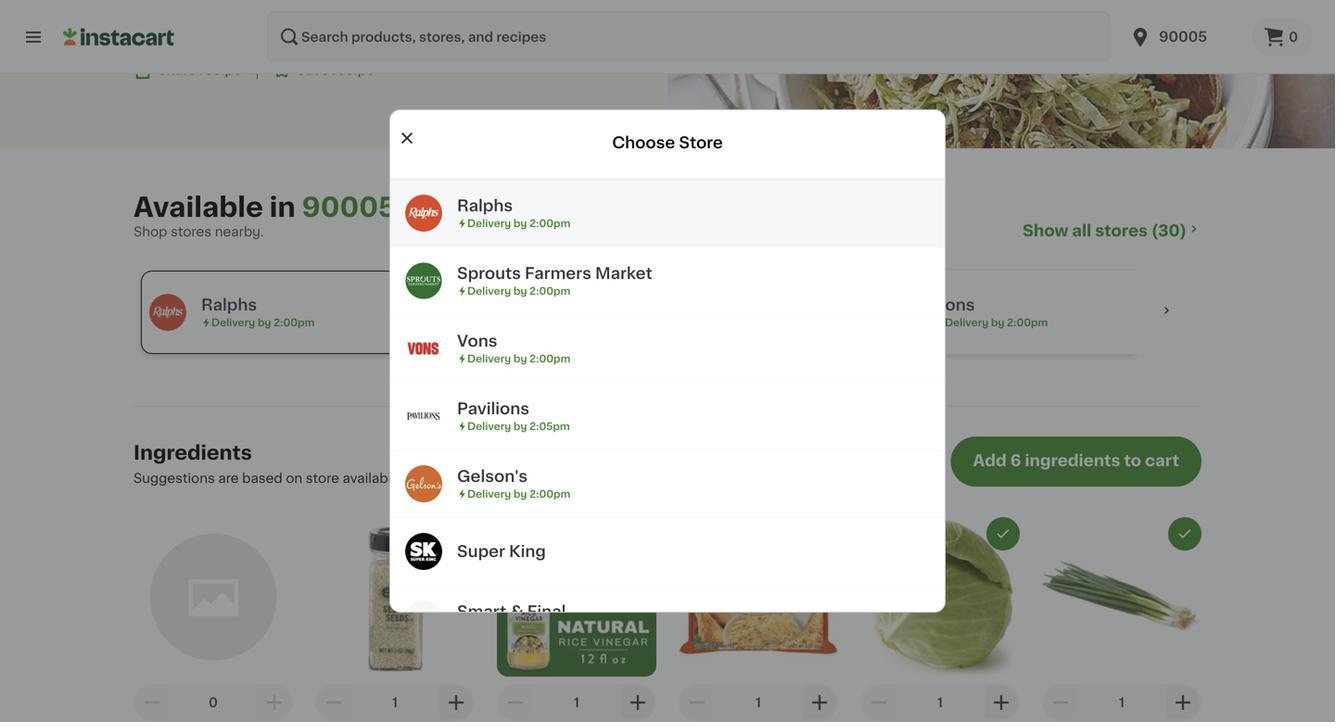 Task type: describe. For each thing, give the bounding box(es) containing it.
on
[[286, 472, 303, 485]]

super king link
[[391, 518, 945, 586]]

super
[[457, 544, 505, 560]]

0 vertical spatial market
[[596, 266, 653, 281]]

ingredient
[[495, 472, 562, 485]]

increment quantity image for 1st product group from the right
[[1173, 692, 1195, 714]]

3 increment quantity image from the left
[[809, 692, 831, 714]]

vons image for sprouts farmers market image to the right
[[883, 294, 920, 331]]

servings 8
[[307, 6, 353, 34]]

based
[[242, 472, 283, 485]]

super king
[[457, 544, 546, 560]]

share recipe
[[158, 64, 242, 77]]

ralphs for leftmost sprouts farmers market image
[[457, 198, 513, 214]]

decrement quantity image for second product group from right
[[868, 692, 891, 714]]

smart
[[457, 604, 507, 620]]

save
[[297, 64, 329, 77]]

0 inside product group
[[209, 697, 218, 710]]

servings
[[307, 6, 353, 16]]

6
[[1011, 453, 1022, 469]]

ingredients
[[1025, 453, 1121, 469]]

recipe for save recipe
[[332, 64, 375, 77]]

smart & final
[[457, 604, 566, 620]]

decrement quantity image for 1st product group from the right
[[1050, 692, 1072, 714]]

show all stores (30) button
[[1023, 221, 1202, 241]]

dialog containing choose store
[[390, 109, 946, 654]]

1 for decrement quantity icon related to second product group from right
[[938, 697, 943, 710]]

save recipe button
[[273, 61, 375, 79]]

cart
[[1146, 453, 1180, 469]]

ralphs image for leftmost sprouts farmers market image
[[405, 195, 442, 232]]

&
[[511, 604, 524, 620]]

90005
[[302, 194, 396, 221]]

super king image
[[405, 533, 442, 570]]

2:00pm for gelson's icon
[[530, 489, 571, 499]]

0 horizontal spatial to
[[587, 472, 601, 485]]

shop
[[134, 225, 167, 238]]

unselect item image
[[995, 526, 1012, 543]]

sprouts farmers market link
[[501, 263, 857, 362]]

final
[[528, 604, 566, 620]]

add 6 ingredients to cart
[[974, 453, 1180, 469]]

sesame noodle slaw image
[[668, 0, 1336, 148]]

to inside button
[[1125, 453, 1142, 469]]

2 product group from the left
[[315, 517, 475, 723]]

0 vertical spatial sprouts
[[457, 266, 521, 281]]

increment quantity image for fourth product group from right
[[627, 692, 649, 714]]

king
[[509, 544, 546, 560]]

choose
[[612, 135, 676, 151]]

90005 button
[[302, 193, 396, 223]]

1 for decrement quantity icon corresponding to fourth product group from the left
[[756, 697, 762, 710]]

6 product group from the left
[[1043, 517, 1202, 723]]

are
[[218, 472, 239, 485]]

0 button
[[1252, 19, 1314, 56]]

delivery for vons image for sprouts farmers market image to the right
[[945, 318, 989, 328]]

0 inside the 0 button
[[1289, 31, 1299, 44]]

5 product group from the left
[[861, 517, 1020, 723]]

show all stores (30)
[[1023, 223, 1187, 239]]

delivery for leftmost sprouts farmers market image
[[468, 286, 511, 296]]

available
[[134, 194, 263, 221]]

the
[[447, 472, 469, 485]]

product group containing 0
[[134, 517, 293, 723]]

0 horizontal spatial sprouts farmers market image
[[405, 262, 442, 300]]

decrement quantity image for fourth product group from the left
[[686, 692, 709, 714]]

use
[[418, 472, 444, 485]]

time
[[252, 6, 276, 16]]

all
[[1073, 223, 1092, 239]]

1 horizontal spatial sprouts farmers market image
[[516, 294, 553, 331]]



Task type: locate. For each thing, give the bounding box(es) containing it.
store
[[306, 472, 339, 485]]

1 recipe from the left
[[200, 64, 242, 77]]

vons
[[935, 297, 975, 313], [457, 333, 498, 349]]

delivery for pavilions image
[[468, 422, 511, 432]]

0 horizontal spatial vons
[[457, 333, 498, 349]]

0 horizontal spatial vons image
[[405, 330, 442, 367]]

0 horizontal spatial ralphs image
[[149, 294, 186, 331]]

share recipe button
[[134, 61, 242, 79]]

4 decrement quantity image from the left
[[1050, 692, 1072, 714]]

0 horizontal spatial farmers
[[525, 266, 592, 281]]

quantities.
[[776, 472, 845, 485]]

2 increment quantity image from the left
[[445, 692, 468, 714]]

stores
[[1096, 223, 1148, 239], [171, 225, 212, 238]]

1 decrement quantity image from the left
[[505, 692, 527, 714]]

3 decrement quantity image from the left
[[868, 692, 891, 714]]

list
[[565, 472, 584, 485]]

instacart logo image
[[63, 26, 174, 48]]

20
[[141, 21, 158, 34]]

1 vertical spatial sprouts
[[568, 297, 632, 313]]

1 vertical spatial ralphs image
[[149, 294, 186, 331]]

2:00pm for leftmost sprouts farmers market image vons image
[[530, 354, 571, 364]]

2 increment quantity image from the left
[[991, 692, 1013, 714]]

add 6 ingredients to cart button
[[951, 437, 1202, 487]]

to right list
[[587, 472, 601, 485]]

sprouts farmers market
[[457, 266, 653, 281], [568, 297, 763, 313]]

recipe inside "button"
[[200, 64, 242, 77]]

confirm
[[604, 472, 655, 485]]

0 vertical spatial farmers
[[525, 266, 592, 281]]

increment quantity image
[[627, 692, 649, 714], [991, 692, 1013, 714], [1173, 692, 1195, 714]]

decrement quantity image for 1
[[323, 692, 345, 714]]

vons for leftmost sprouts farmers market image vons image
[[457, 333, 498, 349]]

decrement quantity image
[[141, 692, 163, 714], [323, 692, 345, 714]]

sprouts farmers market inside dialog
[[457, 266, 653, 281]]

0 horizontal spatial sprouts
[[457, 266, 521, 281]]

total
[[224, 6, 250, 16]]

0 vertical spatial sprouts farmers market
[[457, 266, 653, 281]]

increment quantity image
[[263, 692, 286, 714], [445, 692, 468, 714], [809, 692, 831, 714]]

suggestions are based on store availability. use the full ingredient list to confirm correct items and quantities.
[[134, 472, 845, 485]]

gelson's image
[[405, 466, 442, 503]]

vons image
[[883, 294, 920, 331], [405, 330, 442, 367]]

suggestions
[[134, 472, 215, 485]]

and
[[748, 472, 773, 485]]

1 horizontal spatial recipe
[[332, 64, 375, 77]]

dialog
[[390, 109, 946, 654]]

delivery by 2:05pm
[[468, 422, 570, 432]]

availability.
[[343, 472, 415, 485]]

vons image for leftmost sprouts farmers market image
[[405, 330, 442, 367]]

ralphs image for sprouts farmers market image to the right
[[149, 294, 186, 331]]

store
[[679, 135, 723, 151]]

decrement quantity image
[[505, 692, 527, 714], [686, 692, 709, 714], [868, 692, 891, 714], [1050, 692, 1072, 714]]

2 horizontal spatial increment quantity image
[[809, 692, 831, 714]]

ralphs image right 90005 button
[[405, 195, 442, 232]]

211
[[385, 22, 405, 35]]

full
[[472, 472, 492, 485]]

by
[[514, 218, 527, 229], [514, 286, 527, 296], [258, 318, 271, 328], [992, 318, 1005, 328], [514, 354, 527, 364], [514, 422, 527, 432], [514, 489, 527, 499]]

3 1 from the left
[[756, 697, 762, 710]]

ralphs image
[[405, 195, 442, 232], [149, 294, 186, 331]]

unselect item image
[[1177, 526, 1194, 543]]

ralphs
[[457, 198, 513, 214], [201, 297, 257, 313]]

increment quantity image for second product group from right
[[991, 692, 1013, 714]]

0 vertical spatial vons
[[935, 297, 975, 313]]

20 min
[[141, 21, 186, 34]]

1 horizontal spatial decrement quantity image
[[323, 692, 345, 714]]

3 increment quantity image from the left
[[1173, 692, 1195, 714]]

1 for 1st product group from the right decrement quantity icon
[[1120, 697, 1125, 710]]

sprouts
[[457, 266, 521, 281], [568, 297, 632, 313]]

ralphs image down shop
[[149, 294, 186, 331]]

0 vertical spatial 0
[[1289, 31, 1299, 44]]

2:00pm for vons image for sprouts farmers market image to the right
[[1008, 318, 1049, 328]]

delivery by 2:00pm
[[468, 218, 571, 229], [468, 286, 571, 296], [212, 318, 315, 328], [945, 318, 1049, 328], [468, 354, 571, 364], [468, 489, 571, 499]]

1 horizontal spatial market
[[706, 297, 763, 313]]

items
[[709, 472, 745, 485]]

share
[[158, 64, 196, 77]]

0 vertical spatial ralphs image
[[405, 195, 442, 232]]

nearby.
[[215, 225, 264, 238]]

2 1 from the left
[[574, 697, 580, 710]]

delivery for gelson's icon
[[468, 489, 511, 499]]

correct
[[658, 472, 705, 485]]

stores right all
[[1096, 223, 1148, 239]]

1 for fourth product group from right's decrement quantity icon
[[574, 697, 580, 710]]

2 decrement quantity image from the left
[[686, 692, 709, 714]]

0 horizontal spatial increment quantity image
[[263, 692, 286, 714]]

1 vertical spatial 0
[[209, 697, 218, 710]]

smart & final link
[[391, 586, 945, 654]]

1 horizontal spatial increment quantity image
[[445, 692, 468, 714]]

0 horizontal spatial decrement quantity image
[[141, 692, 163, 714]]

2:05pm
[[530, 422, 570, 432]]

2 decrement quantity image from the left
[[323, 692, 345, 714]]

0 vertical spatial ralphs
[[457, 198, 513, 214]]

1 vertical spatial market
[[706, 297, 763, 313]]

1 vertical spatial farmers
[[635, 297, 702, 313]]

1 horizontal spatial to
[[1125, 453, 1142, 469]]

recipe
[[200, 64, 242, 77], [332, 64, 375, 77]]

add
[[974, 453, 1007, 469]]

pavilions
[[457, 401, 530, 417]]

pavilions image
[[405, 398, 442, 435]]

5 1 from the left
[[1120, 697, 1125, 710]]

1 decrement quantity image from the left
[[141, 692, 163, 714]]

total time
[[224, 6, 276, 16]]

1 increment quantity image from the left
[[627, 692, 649, 714]]

gelson's
[[457, 469, 528, 485]]

0 horizontal spatial ralphs
[[201, 297, 257, 313]]

sprouts farmers market image
[[405, 262, 442, 300], [516, 294, 553, 331]]

to
[[1125, 453, 1142, 469], [587, 472, 601, 485]]

save recipe
[[297, 64, 375, 77]]

1 horizontal spatial 0
[[1289, 31, 1299, 44]]

farmers
[[525, 266, 592, 281], [635, 297, 702, 313]]

stores down available
[[171, 225, 212, 238]]

available in 90005 shop stores nearby.
[[134, 194, 396, 238]]

1
[[392, 697, 398, 710], [574, 697, 580, 710], [756, 697, 762, 710], [938, 697, 943, 710], [1120, 697, 1125, 710]]

2:00pm for leftmost sprouts farmers market image
[[530, 286, 571, 296]]

1 horizontal spatial farmers
[[635, 297, 702, 313]]

1 vertical spatial to
[[587, 472, 601, 485]]

4 1 from the left
[[938, 697, 943, 710]]

decrement quantity image for 0
[[141, 692, 163, 714]]

4 product group from the left
[[679, 517, 839, 723]]

1 horizontal spatial vons
[[935, 297, 975, 313]]

product group
[[134, 517, 293, 723], [315, 517, 475, 723], [497, 517, 657, 723], [679, 517, 839, 723], [861, 517, 1020, 723], [1043, 517, 1202, 723]]

to left cart
[[1125, 453, 1142, 469]]

1 horizontal spatial increment quantity image
[[991, 692, 1013, 714]]

stores inside available in 90005 shop stores nearby.
[[171, 225, 212, 238]]

1 horizontal spatial ralphs
[[457, 198, 513, 214]]

recipe right share
[[200, 64, 242, 77]]

show
[[1023, 223, 1069, 239]]

recipe for share recipe
[[200, 64, 242, 77]]

increment quantity image for decrement quantity image associated with 1
[[445, 692, 468, 714]]

0
[[1289, 31, 1299, 44], [209, 697, 218, 710]]

min
[[161, 21, 186, 34]]

1 product group from the left
[[134, 517, 293, 723]]

1 1 from the left
[[392, 697, 398, 710]]

(30)
[[1152, 223, 1187, 239]]

market
[[596, 266, 653, 281], [706, 297, 763, 313]]

ralphs for sprouts farmers market image to the right
[[201, 297, 257, 313]]

2 horizontal spatial increment quantity image
[[1173, 692, 1195, 714]]

stores inside button
[[1096, 223, 1148, 239]]

decrement quantity image for fourth product group from right
[[505, 692, 527, 714]]

recipe right "save"
[[332, 64, 375, 77]]

0 horizontal spatial stores
[[171, 225, 212, 238]]

1 vertical spatial sprouts farmers market
[[568, 297, 763, 313]]

1 vertical spatial vons
[[457, 333, 498, 349]]

3 product group from the left
[[497, 517, 657, 723]]

increment quantity image for 0 decrement quantity image
[[263, 692, 286, 714]]

1 horizontal spatial vons image
[[883, 294, 920, 331]]

0 horizontal spatial recipe
[[200, 64, 242, 77]]

choose store
[[612, 135, 723, 151]]

0 horizontal spatial increment quantity image
[[627, 692, 649, 714]]

vons for vons image for sprouts farmers market image to the right
[[935, 297, 975, 313]]

1 horizontal spatial stores
[[1096, 223, 1148, 239]]

calories
[[383, 6, 427, 16]]

in
[[270, 194, 296, 221]]

1 increment quantity image from the left
[[263, 692, 286, 714]]

vons inside dialog
[[457, 333, 498, 349]]

delivery
[[468, 218, 511, 229], [468, 286, 511, 296], [212, 318, 255, 328], [945, 318, 989, 328], [468, 354, 511, 364], [468, 422, 511, 432], [468, 489, 511, 499]]

delivery for leftmost sprouts farmers market image vons image
[[468, 354, 511, 364]]

1 horizontal spatial sprouts
[[568, 297, 632, 313]]

recipe inside button
[[332, 64, 375, 77]]

8
[[325, 21, 334, 34]]

1 vertical spatial ralphs
[[201, 297, 257, 313]]

1 for decrement quantity image associated with 1
[[392, 697, 398, 710]]

0 vertical spatial to
[[1125, 453, 1142, 469]]

2 recipe from the left
[[332, 64, 375, 77]]

0 horizontal spatial 0
[[209, 697, 218, 710]]

2:00pm
[[530, 218, 571, 229], [530, 286, 571, 296], [274, 318, 315, 328], [1008, 318, 1049, 328], [530, 354, 571, 364], [530, 489, 571, 499]]

0 horizontal spatial market
[[596, 266, 653, 281]]

1 horizontal spatial ralphs image
[[405, 195, 442, 232]]



Task type: vqa. For each thing, say whether or not it's contained in the screenshot.
quantities.
yes



